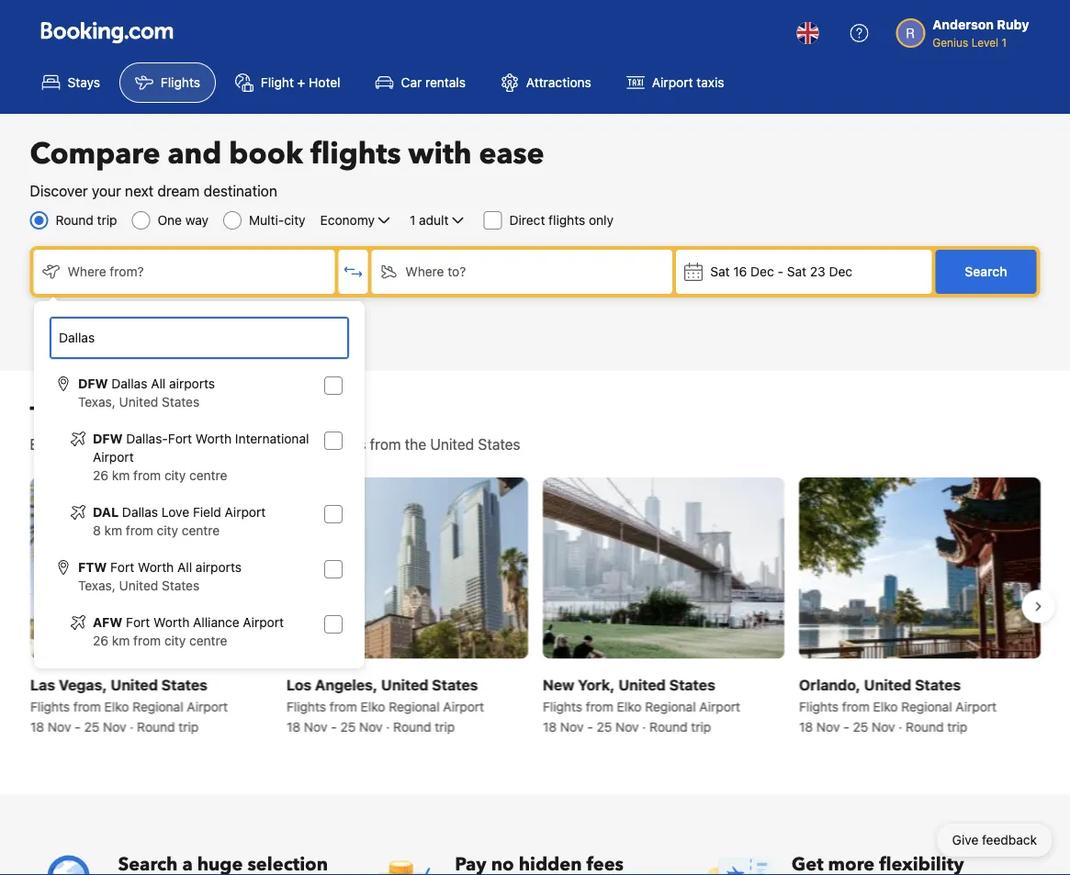 Task type: describe. For each thing, give the bounding box(es) containing it.
1 26 from the top
[[93, 468, 108, 483]]

states inside 'las vegas, united states flights from elko regional airport 18 nov - 25 nov · round trip'
[[161, 676, 207, 693]]

+
[[297, 75, 305, 90]]

international
[[235, 431, 309, 447]]

multi-city
[[249, 213, 306, 228]]

round trip
[[56, 213, 117, 228]]

rentals
[[425, 75, 466, 90]]

way
[[185, 213, 209, 228]]

search button
[[936, 250, 1037, 294]]

vegas,
[[58, 676, 107, 693]]

travellers
[[305, 436, 366, 453]]

search
[[965, 264, 1008, 279]]

- for las vegas, united states
[[74, 719, 80, 734]]

from inside afw fort worth alliance airport 26 km from city centre
[[133, 634, 161, 649]]

united inside orlando, united states flights from elko regional airport 18 nov - 25 nov · round trip
[[864, 676, 911, 693]]

dallas for dallas love field airport
[[122, 505, 158, 520]]

stays
[[68, 75, 100, 90]]

2 nov from the left
[[103, 719, 126, 734]]

round for new
[[649, 719, 687, 734]]

economy
[[320, 213, 375, 228]]

ruby
[[997, 17, 1030, 32]]

popular
[[219, 436, 270, 453]]

flights for and
[[311, 134, 401, 174]]

give
[[953, 833, 979, 848]]

where for where from?
[[68, 264, 106, 279]]

26 inside afw fort worth alliance airport 26 km from city centre
[[93, 634, 108, 649]]

dfw dallas all airports texas, united states
[[78, 376, 215, 410]]

from inside the dal dallas love field airport 8 km from city centre
[[126, 523, 153, 538]]

2 sat from the left
[[787, 264, 807, 279]]

25 inside orlando, united states flights from elko regional airport 18 nov - 25 nov · round trip
[[853, 719, 868, 734]]

fort for ftw
[[110, 560, 134, 575]]

hotel
[[309, 75, 341, 90]]

next
[[125, 182, 154, 200]]

airports inside 'ftw fort worth all airports texas, united states'
[[196, 560, 242, 575]]

sat 16 dec - sat 23 dec button
[[676, 250, 932, 294]]

flights link
[[119, 62, 216, 103]]

las vegas, united states flights from elko regional airport 18 nov - 25 nov · round trip
[[30, 676, 228, 734]]

airports inside dfw dallas all airports texas, united states
[[169, 376, 215, 391]]

1 sat from the left
[[710, 264, 730, 279]]

km for afw
[[112, 634, 130, 649]]

dallas for dallas
[[111, 376, 147, 391]]

airport inside los angeles, united states flights from elko regional airport 18 nov - 25 nov · round trip
[[443, 699, 484, 714]]

compare and book flights with ease discover your next dream destination
[[30, 134, 545, 200]]

6 nov from the left
[[615, 719, 639, 734]]

trip for las
[[178, 719, 198, 734]]

states inside dfw dallas all airports texas, united states
[[162, 395, 200, 410]]

regional for vegas,
[[132, 699, 183, 714]]

only
[[589, 213, 614, 228]]

trending cities book flights to a destination popular with travellers from the united states
[[30, 400, 521, 453]]

ftw fort worth all airports texas, united states
[[78, 560, 242, 594]]

trending
[[30, 400, 125, 430]]

airport taxis link
[[611, 62, 740, 103]]

direct
[[509, 213, 545, 228]]

· for york,
[[642, 719, 646, 734]]

to?
[[448, 264, 466, 279]]

airport inside the dal dallas love field airport 8 km from city centre
[[225, 505, 266, 520]]

where to?
[[406, 264, 466, 279]]

flights up and
[[161, 75, 200, 90]]

los
[[286, 676, 311, 693]]

· for angeles,
[[386, 719, 389, 734]]

city left economy
[[284, 213, 306, 228]]

elko for york,
[[617, 699, 641, 714]]

attractions
[[526, 75, 592, 90]]

new
[[543, 676, 574, 693]]

dallas-fort worth international airport
[[93, 431, 309, 465]]

ease
[[479, 134, 545, 174]]

round inside orlando, united states flights from elko regional airport 18 nov - 25 nov · round trip
[[906, 719, 944, 734]]

regional inside orlando, united states flights from elko regional airport 18 nov - 25 nov · round trip
[[901, 699, 952, 714]]

a
[[130, 436, 138, 453]]

flights for los angeles, united states
[[286, 699, 326, 714]]

8
[[93, 523, 101, 538]]

fort for afw
[[126, 615, 150, 630]]

car
[[401, 75, 422, 90]]

- inside orlando, united states flights from elko regional airport 18 nov - 25 nov · round trip
[[843, 719, 849, 734]]

anderson
[[933, 17, 994, 32]]

give feedback button
[[938, 824, 1052, 857]]

orlando, united states image
[[799, 478, 1041, 659]]

1 vertical spatial flights
[[549, 213, 586, 228]]

book
[[30, 436, 64, 453]]

flights inside orlando, united states flights from elko regional airport 18 nov - 25 nov · round trip
[[799, 699, 838, 714]]

discover
[[30, 182, 88, 200]]

round for las
[[137, 719, 175, 734]]

united inside 'ftw fort worth all airports texas, united states'
[[119, 578, 158, 594]]

alliance
[[193, 615, 239, 630]]

elko inside orlando, united states flights from elko regional airport 18 nov - 25 nov · round trip
[[873, 699, 898, 714]]

your
[[92, 182, 121, 200]]

taxis
[[697, 75, 724, 90]]

18 for los angeles, united states
[[286, 719, 300, 734]]

los angeles, united states image
[[286, 478, 528, 659]]

and
[[168, 134, 222, 174]]

dal
[[93, 505, 119, 520]]

one way
[[158, 213, 209, 228]]

airport inside dallas-fort worth international airport
[[93, 450, 134, 465]]

direct flights only
[[509, 213, 614, 228]]

airport inside afw fort worth alliance airport 26 km from city centre
[[243, 615, 284, 630]]

1 dec from the left
[[751, 264, 774, 279]]

new york, united states image
[[543, 478, 784, 659]]

sat 16 dec - sat 23 dec
[[710, 264, 853, 279]]

destination inside trending cities book flights to a destination popular with travellers from the united states
[[141, 436, 215, 453]]

cities
[[130, 400, 186, 430]]

attractions link
[[485, 62, 607, 103]]

regional for angeles,
[[388, 699, 439, 714]]

book
[[229, 134, 303, 174]]

united inside trending cities book flights to a destination popular with travellers from the united states
[[430, 436, 474, 453]]

city inside afw fort worth alliance airport 26 km from city centre
[[164, 634, 186, 649]]

ftw
[[78, 560, 107, 575]]

where from?
[[68, 264, 144, 279]]

elko for vegas,
[[104, 699, 129, 714]]

- for los angeles, united states
[[331, 719, 336, 734]]

centre for field
[[182, 523, 220, 538]]

from?
[[110, 264, 144, 279]]

km for dal
[[104, 523, 122, 538]]

0 vertical spatial km
[[112, 468, 130, 483]]

18 for new york, united states
[[543, 719, 556, 734]]

states inside trending cities book flights to a destination popular with travellers from the united states
[[478, 436, 521, 453]]

afw
[[93, 615, 122, 630]]



Task type: vqa. For each thing, say whether or not it's contained in the screenshot.
the DFW Dallas All airports Texas, United States
yes



Task type: locate. For each thing, give the bounding box(es) containing it.
united up afw
[[119, 578, 158, 594]]

feedback
[[982, 833, 1037, 848]]

18 inside 'las vegas, united states flights from elko regional airport 18 nov - 25 nov · round trip'
[[30, 719, 44, 734]]

4 18 from the left
[[799, 719, 813, 734]]

1 horizontal spatial 1
[[1002, 36, 1007, 49]]

2 · from the left
[[386, 719, 389, 734]]

0 vertical spatial fort
[[168, 431, 192, 447]]

fort
[[168, 431, 192, 447], [110, 560, 134, 575], [126, 615, 150, 630]]

dfw left a
[[93, 431, 123, 447]]

0 horizontal spatial where
[[68, 264, 106, 279]]

0 horizontal spatial flights
[[68, 436, 109, 453]]

18 down las
[[30, 719, 44, 734]]

0 vertical spatial worth
[[196, 431, 232, 447]]

8 nov from the left
[[872, 719, 895, 734]]

orlando,
[[799, 676, 860, 693]]

city up the love
[[164, 468, 186, 483]]

2 where from the left
[[406, 264, 444, 279]]

flights up economy
[[311, 134, 401, 174]]

2 dec from the left
[[829, 264, 853, 279]]

0 horizontal spatial dec
[[751, 264, 774, 279]]

flights inside compare and book flights with ease discover your next dream destination
[[311, 134, 401, 174]]

airport inside 'las vegas, united states flights from elko regional airport 18 nov - 25 nov · round trip'
[[186, 699, 228, 714]]

km inside afw fort worth alliance airport 26 km from city centre
[[112, 634, 130, 649]]

flights for cities
[[68, 436, 109, 453]]

flight + hotel
[[261, 75, 341, 90]]

0 vertical spatial with
[[408, 134, 472, 174]]

centre down dallas-fort worth international airport
[[189, 468, 227, 483]]

car rentals link
[[360, 62, 481, 103]]

0 vertical spatial 26
[[93, 468, 108, 483]]

genius
[[933, 36, 969, 49]]

round inside los angeles, united states flights from elko regional airport 18 nov - 25 nov · round trip
[[393, 719, 431, 734]]

fort down cities
[[168, 431, 192, 447]]

regional
[[132, 699, 183, 714], [388, 699, 439, 714], [645, 699, 696, 714], [901, 699, 952, 714]]

dec
[[751, 264, 774, 279], [829, 264, 853, 279]]

flights down "los"
[[286, 699, 326, 714]]

las
[[30, 676, 55, 693]]

from down angeles,
[[329, 699, 357, 714]]

flights left to
[[68, 436, 109, 453]]

2 vertical spatial centre
[[189, 634, 227, 649]]

3 nov from the left
[[304, 719, 327, 734]]

- down york,
[[587, 719, 593, 734]]

worth inside dallas-fort worth international airport
[[196, 431, 232, 447]]

booking.com logo image
[[41, 22, 173, 44], [41, 22, 173, 44]]

0 vertical spatial dfw
[[78, 376, 108, 391]]

afw fort worth alliance airport 26 km from city centre
[[93, 615, 284, 649]]

18 inside orlando, united states flights from elko regional airport 18 nov - 25 nov · round trip
[[799, 719, 813, 734]]

worth down the dal dallas love field airport 8 km from city centre on the left of the page
[[138, 560, 174, 575]]

- inside los angeles, united states flights from elko regional airport 18 nov - 25 nov · round trip
[[331, 719, 336, 734]]

from right the 8
[[126, 523, 153, 538]]

texas,
[[78, 395, 116, 410], [78, 578, 116, 594]]

centre down alliance
[[189, 634, 227, 649]]

18 inside los angeles, united states flights from elko regional airport 18 nov - 25 nov · round trip
[[286, 719, 300, 734]]

flights
[[311, 134, 401, 174], [549, 213, 586, 228], [68, 436, 109, 453]]

from inside los angeles, united states flights from elko regional airport 18 nov - 25 nov · round trip
[[329, 699, 357, 714]]

flights inside 'las vegas, united states flights from elko regional airport 18 nov - 25 nov · round trip'
[[30, 699, 69, 714]]

fort for dallas-
[[168, 431, 192, 447]]

1 18 from the left
[[30, 719, 44, 734]]

las vegas, united states image
[[30, 478, 272, 659]]

- inside dropdown button
[[778, 264, 784, 279]]

0 horizontal spatial with
[[274, 436, 301, 453]]

fort inside dallas-fort worth international airport
[[168, 431, 192, 447]]

united right the
[[430, 436, 474, 453]]

- down vegas,
[[74, 719, 80, 734]]

1 vertical spatial 26
[[93, 634, 108, 649]]

united inside dfw dallas all airports texas, united states
[[119, 395, 158, 410]]

2 vertical spatial flights
[[68, 436, 109, 453]]

from down york,
[[586, 699, 613, 714]]

1 horizontal spatial with
[[408, 134, 472, 174]]

25 down angeles,
[[340, 719, 355, 734]]

dfw for dfw
[[93, 431, 123, 447]]

2 18 from the left
[[286, 719, 300, 734]]

1 nov from the left
[[47, 719, 71, 734]]

orlando, united states flights from elko regional airport 18 nov - 25 nov · round trip
[[799, 676, 997, 734]]

1 vertical spatial airports
[[196, 560, 242, 575]]

give feedback
[[953, 833, 1037, 848]]

0 vertical spatial 1
[[1002, 36, 1007, 49]]

flight + hotel link
[[220, 62, 356, 103]]

united right angeles,
[[381, 676, 428, 693]]

airports up alliance
[[196, 560, 242, 575]]

25 down orlando,
[[853, 719, 868, 734]]

23
[[810, 264, 826, 279]]

texas, inside dfw dallas all airports texas, united states
[[78, 395, 116, 410]]

city down the love
[[157, 523, 178, 538]]

worth inside 'ftw fort worth all airports texas, united states'
[[138, 560, 174, 575]]

1 vertical spatial worth
[[138, 560, 174, 575]]

airport inside new york, united states flights from elko regional airport 18 nov - 25 nov · round trip
[[699, 699, 740, 714]]

3 25 from the left
[[596, 719, 612, 734]]

los angeles, united states flights from elko regional airport 18 nov - 25 nov · round trip
[[286, 676, 484, 734]]

1 vertical spatial centre
[[182, 523, 220, 538]]

dallas
[[111, 376, 147, 391], [122, 505, 158, 520]]

- for new york, united states
[[587, 719, 593, 734]]

from down vegas,
[[73, 699, 100, 714]]

nov
[[47, 719, 71, 734], [103, 719, 126, 734], [304, 719, 327, 734], [359, 719, 382, 734], [560, 719, 583, 734], [615, 719, 639, 734], [816, 719, 840, 734], [872, 719, 895, 734]]

elko inside 'las vegas, united states flights from elko regional airport 18 nov - 25 nov · round trip'
[[104, 699, 129, 714]]

0 vertical spatial dallas
[[111, 376, 147, 391]]

from inside trending cities book flights to a destination popular with travellers from the united states
[[370, 436, 401, 453]]

- down angeles,
[[331, 719, 336, 734]]

2 regional from the left
[[388, 699, 439, 714]]

2 vertical spatial fort
[[126, 615, 150, 630]]

dallas inside dfw dallas all airports texas, united states
[[111, 376, 147, 391]]

1 vertical spatial all
[[177, 560, 192, 575]]

1 vertical spatial fort
[[110, 560, 134, 575]]

city
[[284, 213, 306, 228], [164, 468, 186, 483], [157, 523, 178, 538], [164, 634, 186, 649]]

where left the from?
[[68, 264, 106, 279]]

25 for vegas,
[[84, 719, 99, 734]]

angeles,
[[315, 676, 377, 693]]

regional inside new york, united states flights from elko regional airport 18 nov - 25 nov · round trip
[[645, 699, 696, 714]]

sat left 16 at the right top of page
[[710, 264, 730, 279]]

25 inside los angeles, united states flights from elko regional airport 18 nov - 25 nov · round trip
[[340, 719, 355, 734]]

1
[[1002, 36, 1007, 49], [410, 213, 416, 228]]

dream
[[157, 182, 200, 200]]

flights for new york, united states
[[543, 699, 582, 714]]

airport taxis
[[652, 75, 724, 90]]

dec right 16 at the right top of page
[[751, 264, 774, 279]]

from
[[370, 436, 401, 453], [133, 468, 161, 483], [126, 523, 153, 538], [133, 634, 161, 649], [73, 699, 100, 714], [329, 699, 357, 714], [586, 699, 613, 714], [842, 699, 870, 714]]

1 adult button
[[408, 209, 469, 232]]

16
[[733, 264, 747, 279]]

0 horizontal spatial all
[[151, 376, 166, 391]]

flights left only
[[549, 213, 586, 228]]

0 vertical spatial airports
[[169, 376, 215, 391]]

fort right ftw
[[110, 560, 134, 575]]

2 elko from the left
[[360, 699, 385, 714]]

worth inside afw fort worth alliance airport 26 km from city centre
[[154, 615, 190, 630]]

7 nov from the left
[[816, 719, 840, 734]]

·
[[129, 719, 133, 734], [386, 719, 389, 734], [642, 719, 646, 734], [899, 719, 902, 734]]

trip inside orlando, united states flights from elko regional airport 18 nov - 25 nov · round trip
[[947, 719, 967, 734]]

all down the dal dallas love field airport 8 km from city centre on the left of the page
[[177, 560, 192, 575]]

from inside orlando, united states flights from elko regional airport 18 nov - 25 nov · round trip
[[842, 699, 870, 714]]

0 vertical spatial destination
[[204, 182, 277, 200]]

1 25 from the left
[[84, 719, 99, 734]]

1 vertical spatial km
[[104, 523, 122, 538]]

from left the
[[370, 436, 401, 453]]

united up the dallas-
[[119, 395, 158, 410]]

1 horizontal spatial sat
[[787, 264, 807, 279]]

2 vertical spatial worth
[[154, 615, 190, 630]]

flights inside los angeles, united states flights from elko regional airport 18 nov - 25 nov · round trip
[[286, 699, 326, 714]]

· inside orlando, united states flights from elko regional airport 18 nov - 25 nov · round trip
[[899, 719, 902, 734]]

round inside 'las vegas, united states flights from elko regional airport 18 nov - 25 nov · round trip'
[[137, 719, 175, 734]]

all
[[151, 376, 166, 391], [177, 560, 192, 575]]

regional inside 'las vegas, united states flights from elko regional airport 18 nov - 25 nov · round trip'
[[132, 699, 183, 714]]

texas, inside 'ftw fort worth all airports texas, united states'
[[78, 578, 116, 594]]

dallas right "dal" on the left of the page
[[122, 505, 158, 520]]

centre down field
[[182, 523, 220, 538]]

states inside 'ftw fort worth all airports texas, united states'
[[162, 578, 200, 594]]

multi-
[[249, 213, 284, 228]]

flights for las vegas, united states
[[30, 699, 69, 714]]

1 left the adult
[[410, 213, 416, 228]]

trip inside los angeles, united states flights from elko regional airport 18 nov - 25 nov · round trip
[[434, 719, 455, 734]]

united inside los angeles, united states flights from elko regional airport 18 nov - 25 nov · round trip
[[381, 676, 428, 693]]

1 right level
[[1002, 36, 1007, 49]]

Airport or city text field
[[57, 328, 342, 348]]

from down 'ftw fort worth all airports texas, united states'
[[133, 634, 161, 649]]

· for vegas,
[[129, 719, 133, 734]]

where
[[68, 264, 106, 279], [406, 264, 444, 279]]

from inside 'las vegas, united states flights from elko regional airport 18 nov - 25 nov · round trip'
[[73, 699, 100, 714]]

25 for york,
[[596, 719, 612, 734]]

from down a
[[133, 468, 161, 483]]

1 elko from the left
[[104, 699, 129, 714]]

worth left international
[[196, 431, 232, 447]]

dfw
[[78, 376, 108, 391], [93, 431, 123, 447]]

worth for international
[[196, 431, 232, 447]]

dfw for dfw dallas all airports texas, united states
[[78, 376, 108, 391]]

1 vertical spatial dfw
[[93, 431, 123, 447]]

- down orlando,
[[843, 719, 849, 734]]

3 18 from the left
[[543, 719, 556, 734]]

united right vegas,
[[110, 676, 158, 693]]

stays link
[[26, 62, 116, 103]]

round inside new york, united states flights from elko regional airport 18 nov - 25 nov · round trip
[[649, 719, 687, 734]]

all inside 'ftw fort worth all airports texas, united states'
[[177, 560, 192, 575]]

1 inside dropdown button
[[410, 213, 416, 228]]

airport inside orlando, united states flights from elko regional airport 18 nov - 25 nov · round trip
[[956, 699, 997, 714]]

centre
[[189, 468, 227, 483], [182, 523, 220, 538], [189, 634, 227, 649]]

1 horizontal spatial flights
[[311, 134, 401, 174]]

- inside 'las vegas, united states flights from elko regional airport 18 nov - 25 nov · round trip'
[[74, 719, 80, 734]]

4 regional from the left
[[901, 699, 952, 714]]

where left to?
[[406, 264, 444, 279]]

18 down orlando,
[[799, 719, 813, 734]]

region
[[15, 470, 1055, 744]]

destination down cities
[[141, 436, 215, 453]]

4 · from the left
[[899, 719, 902, 734]]

new york, united states flights from elko regional airport 18 nov - 25 nov · round trip
[[543, 676, 740, 734]]

- inside new york, united states flights from elko regional airport 18 nov - 25 nov · round trip
[[587, 719, 593, 734]]

3 regional from the left
[[645, 699, 696, 714]]

level
[[972, 36, 999, 49]]

centre inside afw fort worth alliance airport 26 km from city centre
[[189, 634, 227, 649]]

round for los
[[393, 719, 431, 734]]

airport
[[652, 75, 693, 90], [93, 450, 134, 465], [225, 505, 266, 520], [243, 615, 284, 630], [186, 699, 228, 714], [443, 699, 484, 714], [699, 699, 740, 714], [956, 699, 997, 714]]

1 horizontal spatial dec
[[829, 264, 853, 279]]

2 25 from the left
[[340, 719, 355, 734]]

0 horizontal spatial 1
[[410, 213, 416, 228]]

dallas inside the dal dallas love field airport 8 km from city centre
[[122, 505, 158, 520]]

all inside dfw dallas all airports texas, united states
[[151, 376, 166, 391]]

1 vertical spatial texas,
[[78, 578, 116, 594]]

elko for angeles,
[[360, 699, 385, 714]]

18 inside new york, united states flights from elko regional airport 18 nov - 25 nov · round trip
[[543, 719, 556, 734]]

· inside 'las vegas, united states flights from elko regional airport 18 nov - 25 nov · round trip'
[[129, 719, 133, 734]]

1 vertical spatial with
[[274, 436, 301, 453]]

trip for new
[[691, 719, 711, 734]]

worth for alliance
[[154, 615, 190, 630]]

airports
[[169, 376, 215, 391], [196, 560, 242, 575]]

0 vertical spatial texas,
[[78, 395, 116, 410]]

region containing las vegas, united states
[[15, 470, 1055, 744]]

flights
[[161, 75, 200, 90], [30, 699, 69, 714], [286, 699, 326, 714], [543, 699, 582, 714], [799, 699, 838, 714]]

compare
[[30, 134, 160, 174]]

1 regional from the left
[[132, 699, 183, 714]]

18 down new
[[543, 719, 556, 734]]

25 down york,
[[596, 719, 612, 734]]

elko
[[104, 699, 129, 714], [360, 699, 385, 714], [617, 699, 641, 714], [873, 699, 898, 714]]

dallas up cities
[[111, 376, 147, 391]]

1 vertical spatial 1
[[410, 213, 416, 228]]

1 adult
[[410, 213, 449, 228]]

united inside new york, united states flights from elko regional airport 18 nov - 25 nov · round trip
[[618, 676, 666, 693]]

with
[[408, 134, 472, 174], [274, 436, 301, 453]]

0 vertical spatial flights
[[311, 134, 401, 174]]

the
[[405, 436, 426, 453]]

states inside orlando, united states flights from elko regional airport 18 nov - 25 nov · round trip
[[915, 676, 961, 693]]

km
[[112, 468, 130, 483], [104, 523, 122, 538], [112, 634, 130, 649]]

from down orlando,
[[842, 699, 870, 714]]

trip for los
[[434, 719, 455, 734]]

with up 1 adult dropdown button
[[408, 134, 472, 174]]

regional inside los angeles, united states flights from elko regional airport 18 nov - 25 nov · round trip
[[388, 699, 439, 714]]

25
[[84, 719, 99, 734], [340, 719, 355, 734], [596, 719, 612, 734], [853, 719, 868, 734]]

flight
[[261, 75, 294, 90]]

texas, up to
[[78, 395, 116, 410]]

fort inside afw fort worth alliance airport 26 km from city centre
[[126, 615, 150, 630]]

worth left alliance
[[154, 615, 190, 630]]

united right orlando,
[[864, 676, 911, 693]]

25 for angeles,
[[340, 719, 355, 734]]

destination inside compare and book flights with ease discover your next dream destination
[[204, 182, 277, 200]]

with inside trending cities book flights to a destination popular with travellers from the united states
[[274, 436, 301, 453]]

dal dallas love field airport 8 km from city centre
[[93, 505, 266, 538]]

elko inside los angeles, united states flights from elko regional airport 18 nov - 25 nov · round trip
[[360, 699, 385, 714]]

where to? button
[[372, 250, 673, 294]]

1 · from the left
[[129, 719, 133, 734]]

airports up cities
[[169, 376, 215, 391]]

flights down orlando,
[[799, 699, 838, 714]]

with right popular
[[274, 436, 301, 453]]

1 texas, from the top
[[78, 395, 116, 410]]

1 horizontal spatial where
[[406, 264, 444, 279]]

city inside the dal dallas love field airport 8 km from city centre
[[157, 523, 178, 538]]

flights down las
[[30, 699, 69, 714]]

field
[[193, 505, 221, 520]]

where from? button
[[34, 250, 335, 294]]

18 down "los"
[[286, 719, 300, 734]]

km down afw
[[112, 634, 130, 649]]

3 elko from the left
[[617, 699, 641, 714]]

use enter to select airport and spacebar to add another one element
[[49, 368, 350, 713]]

worth for all
[[138, 560, 174, 575]]

· inside new york, united states flights from elko regional airport 18 nov - 25 nov · round trip
[[642, 719, 646, 734]]

26 down afw
[[93, 634, 108, 649]]

with inside compare and book flights with ease discover your next dream destination
[[408, 134, 472, 174]]

- left 23
[[778, 264, 784, 279]]

love
[[162, 505, 189, 520]]

3 · from the left
[[642, 719, 646, 734]]

regional for york,
[[645, 699, 696, 714]]

1 vertical spatial destination
[[141, 436, 215, 453]]

dfw inside dfw dallas all airports texas, united states
[[78, 376, 108, 391]]

4 elko from the left
[[873, 699, 898, 714]]

states
[[162, 395, 200, 410], [478, 436, 521, 453], [162, 578, 200, 594], [161, 676, 207, 693], [432, 676, 478, 693], [669, 676, 715, 693], [915, 676, 961, 693]]

1 horizontal spatial all
[[177, 560, 192, 575]]

km down to
[[112, 468, 130, 483]]

2 vertical spatial km
[[112, 634, 130, 649]]

dfw up trending
[[78, 376, 108, 391]]

fort right afw
[[126, 615, 150, 630]]

26 km from city centre
[[93, 468, 227, 483]]

where for where to?
[[406, 264, 444, 279]]

1 where from the left
[[68, 264, 106, 279]]

from inside new york, united states flights from elko regional airport 18 nov - 25 nov · round trip
[[586, 699, 613, 714]]

united right york,
[[618, 676, 666, 693]]

to
[[113, 436, 126, 453]]

trip inside new york, united states flights from elko regional airport 18 nov - 25 nov · round trip
[[691, 719, 711, 734]]

city down 'ftw fort worth all airports texas, united states'
[[164, 634, 186, 649]]

18 for las vegas, united states
[[30, 719, 44, 734]]

elko inside new york, united states flights from elko regional airport 18 nov - 25 nov · round trip
[[617, 699, 641, 714]]

states inside los angeles, united states flights from elko regional airport 18 nov - 25 nov · round trip
[[432, 676, 478, 693]]

one
[[158, 213, 182, 228]]

25 inside 'las vegas, united states flights from elko regional airport 18 nov - 25 nov · round trip'
[[84, 719, 99, 734]]

dallas-
[[126, 431, 168, 447]]

york,
[[578, 676, 615, 693]]

1 inside anderson ruby genius level 1
[[1002, 36, 1007, 49]]

2 horizontal spatial flights
[[549, 213, 586, 228]]

4 nov from the left
[[359, 719, 382, 734]]

states inside new york, united states flights from elko regional airport 18 nov - 25 nov · round trip
[[669, 676, 715, 693]]

1 vertical spatial dallas
[[122, 505, 158, 520]]

all up cities
[[151, 376, 166, 391]]

worth
[[196, 431, 232, 447], [138, 560, 174, 575], [154, 615, 190, 630]]

5 nov from the left
[[560, 719, 583, 734]]

26 up "dal" on the left of the page
[[93, 468, 108, 483]]

sat
[[710, 264, 730, 279], [787, 264, 807, 279]]

adult
[[419, 213, 449, 228]]

destination up multi-
[[204, 182, 277, 200]]

anderson ruby genius level 1
[[933, 17, 1030, 49]]

texas, down ftw
[[78, 578, 116, 594]]

trip
[[97, 213, 117, 228], [178, 719, 198, 734], [434, 719, 455, 734], [691, 719, 711, 734], [947, 719, 967, 734]]

united inside 'las vegas, united states flights from elko regional airport 18 nov - 25 nov · round trip'
[[110, 676, 158, 693]]

4 25 from the left
[[853, 719, 868, 734]]

km right the 8
[[104, 523, 122, 538]]

0 vertical spatial centre
[[189, 468, 227, 483]]

-
[[778, 264, 784, 279], [74, 719, 80, 734], [331, 719, 336, 734], [587, 719, 593, 734], [843, 719, 849, 734]]

centre inside the dal dallas love field airport 8 km from city centre
[[182, 523, 220, 538]]

sat left 23
[[787, 264, 807, 279]]

centre for alliance
[[189, 634, 227, 649]]

26
[[93, 468, 108, 483], [93, 634, 108, 649]]

dec right 23
[[829, 264, 853, 279]]

flights down new
[[543, 699, 582, 714]]

2 26 from the top
[[93, 634, 108, 649]]

flights inside new york, united states flights from elko regional airport 18 nov - 25 nov · round trip
[[543, 699, 582, 714]]

fort inside 'ftw fort worth all airports texas, united states'
[[110, 560, 134, 575]]

round
[[56, 213, 94, 228], [137, 719, 175, 734], [393, 719, 431, 734], [649, 719, 687, 734], [906, 719, 944, 734]]

km inside the dal dallas love field airport 8 km from city centre
[[104, 523, 122, 538]]

trip inside 'las vegas, united states flights from elko regional airport 18 nov - 25 nov · round trip'
[[178, 719, 198, 734]]

25 inside new york, united states flights from elko regional airport 18 nov - 25 nov · round trip
[[596, 719, 612, 734]]

flights inside trending cities book flights to a destination popular with travellers from the united states
[[68, 436, 109, 453]]

car rentals
[[401, 75, 466, 90]]

25 down vegas,
[[84, 719, 99, 734]]

0 horizontal spatial sat
[[710, 264, 730, 279]]

2 texas, from the top
[[78, 578, 116, 594]]

· inside los angeles, united states flights from elko regional airport 18 nov - 25 nov · round trip
[[386, 719, 389, 734]]

0 vertical spatial all
[[151, 376, 166, 391]]



